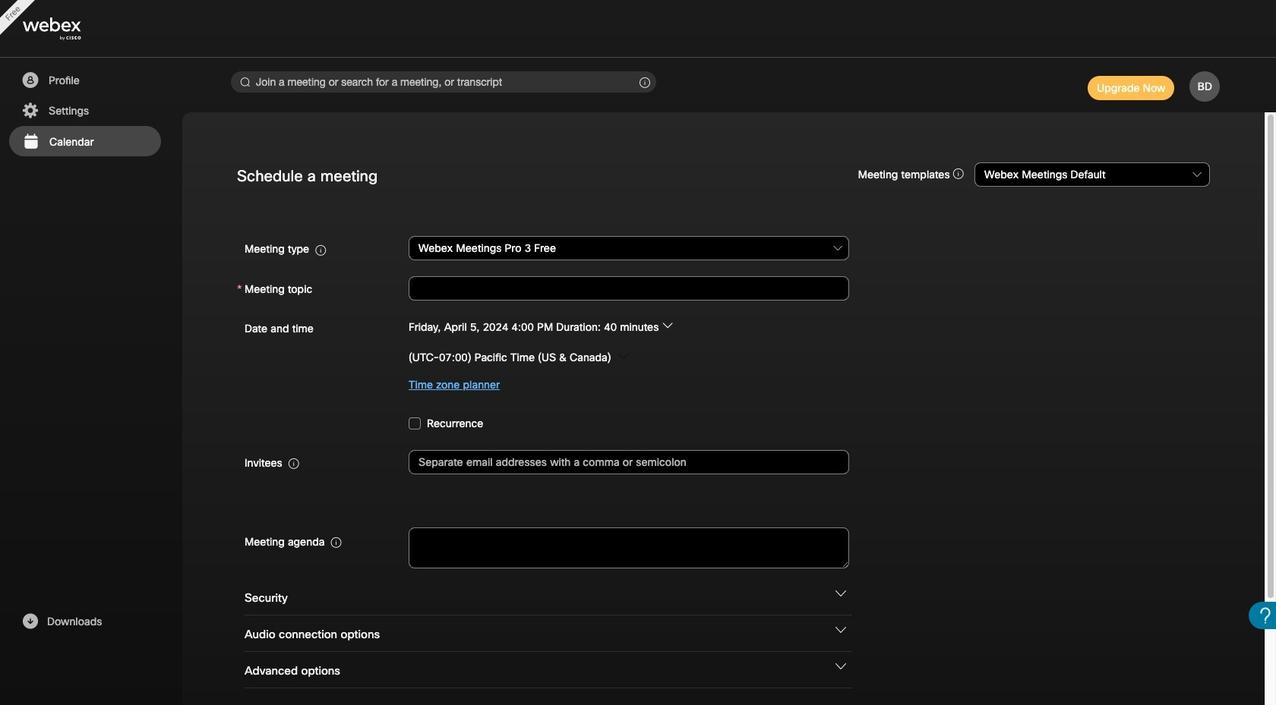 Task type: vqa. For each thing, say whether or not it's contained in the screenshot.
text field
yes



Task type: describe. For each thing, give the bounding box(es) containing it.
Join a meeting or search for a meeting, or transcript text field
[[231, 71, 656, 93]]

cisco webex image
[[23, 18, 114, 41]]

2 ng down image from the top
[[836, 662, 846, 672]]

mds content download_filled image
[[21, 613, 39, 631]]

1 ng down image from the top
[[836, 589, 846, 599]]

1 vertical spatial arrow image
[[618, 351, 629, 362]]



Task type: locate. For each thing, give the bounding box(es) containing it.
1 vertical spatial ng down image
[[836, 662, 846, 672]]

ng down image
[[836, 625, 846, 636]]

0 horizontal spatial arrow image
[[618, 351, 629, 362]]

0 vertical spatial arrow image
[[662, 320, 673, 331]]

1 horizontal spatial arrow image
[[662, 320, 673, 331]]

ng down image down ng down icon
[[836, 662, 846, 672]]

ng down image up ng down icon
[[836, 589, 846, 599]]

Invitees text field
[[409, 450, 849, 474]]

None text field
[[409, 276, 849, 301], [409, 528, 849, 569], [409, 276, 849, 301], [409, 528, 849, 569]]

mds settings_filled image
[[21, 102, 39, 120]]

mds meetings_filled image
[[21, 133, 40, 151]]

arrow image
[[662, 320, 673, 331], [618, 351, 629, 362]]

mds people circle_filled image
[[21, 71, 39, 90]]

0 vertical spatial ng down image
[[836, 589, 846, 599]]

ng down image
[[836, 589, 846, 599], [836, 662, 846, 672]]

None field
[[409, 235, 850, 262]]

group
[[237, 314, 1210, 398]]

banner
[[0, 0, 1276, 58]]



